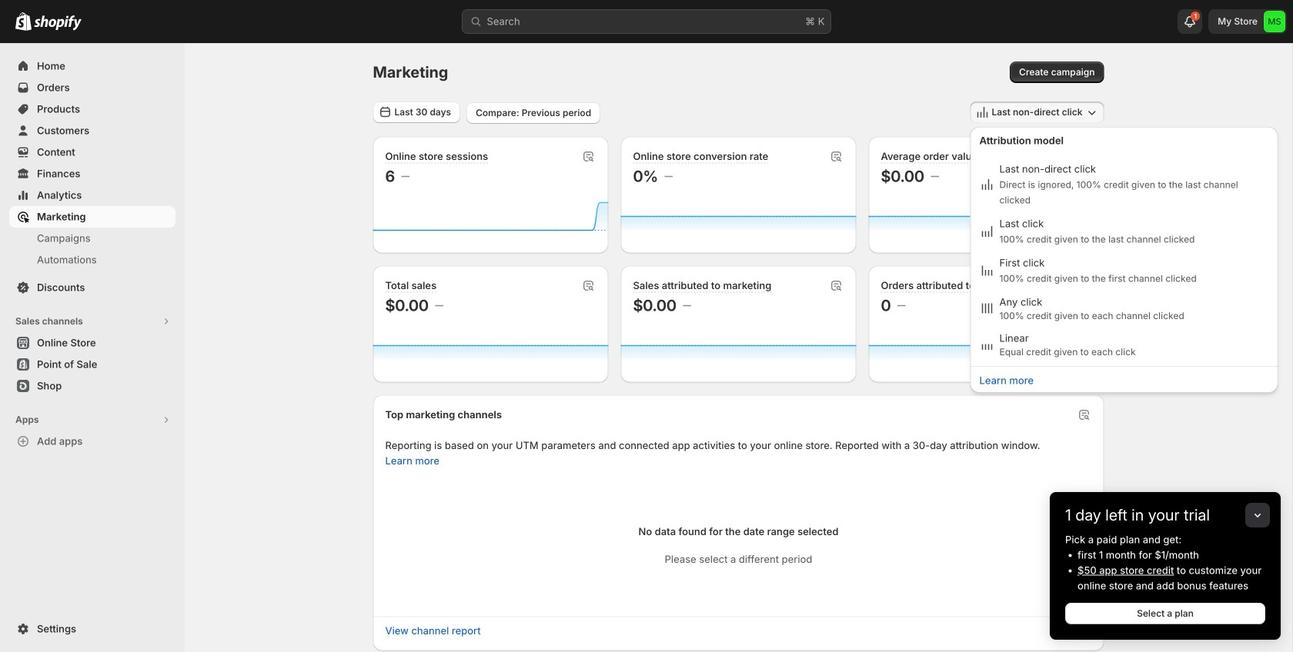 Task type: vqa. For each thing, say whether or not it's contained in the screenshot.
Search countries text box
no



Task type: describe. For each thing, give the bounding box(es) containing it.
1 horizontal spatial shopify image
[[34, 15, 82, 31]]

0 horizontal spatial shopify image
[[15, 12, 32, 31]]

my store image
[[1264, 11, 1286, 32]]



Task type: locate. For each thing, give the bounding box(es) containing it.
shopify image
[[15, 12, 32, 31], [34, 15, 82, 31]]

menu
[[975, 158, 1274, 362]]



